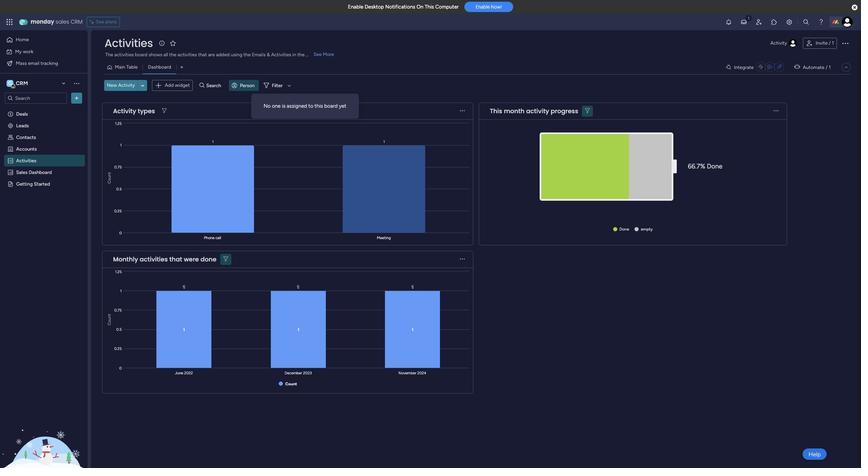 Task type: describe. For each thing, give the bounding box(es) containing it.
done
[[201, 255, 217, 264]]

notifications
[[385, 4, 415, 10]]

add view image
[[180, 65, 183, 70]]

empty
[[641, 227, 653, 232]]

1 horizontal spatial that
[[198, 52, 207, 58]]

in
[[292, 52, 296, 58]]

automate / 1
[[803, 64, 831, 70]]

contacts
[[16, 134, 36, 140]]

lottie animation element
[[0, 399, 88, 469]]

select product image
[[6, 19, 13, 25]]

new activity button
[[104, 80, 138, 91]]

person
[[240, 83, 255, 89]]

new activity
[[107, 83, 135, 88]]

activities for board
[[114, 52, 134, 58]]

started
[[34, 181, 50, 187]]

66.7%
[[688, 163, 705, 171]]

no
[[264, 103, 271, 109]]

more
[[323, 52, 334, 57]]

activity for activity types
[[113, 107, 136, 116]]

table
[[126, 64, 138, 70]]

1 for invite / 1
[[832, 40, 834, 46]]

public dashboard image
[[7, 169, 14, 176]]

see for see more
[[314, 52, 322, 57]]

shows
[[149, 52, 162, 58]]

help
[[809, 452, 821, 458]]

enable for enable desktop notifications on this computer
[[348, 4, 363, 10]]

enable now! button
[[464, 2, 513, 12]]

filter button
[[261, 80, 293, 91]]

&
[[267, 52, 270, 58]]

my
[[15, 49, 22, 54]]

added
[[216, 52, 230, 58]]

more dots image for this month activity progress
[[774, 109, 779, 114]]

accounts
[[16, 146, 37, 152]]

see more
[[314, 52, 334, 57]]

1 horizontal spatial board
[[324, 103, 338, 109]]

mass email tracking
[[16, 60, 58, 66]]

1 vertical spatial done
[[619, 227, 629, 232]]

leads
[[16, 123, 29, 129]]

arrow down image
[[285, 82, 293, 90]]

0 vertical spatial options image
[[841, 39, 849, 47]]

widget
[[175, 83, 190, 88]]

work
[[23, 49, 33, 54]]

no one is assigned to this board yet
[[264, 103, 346, 109]]

help image
[[818, 19, 825, 25]]

invite members image
[[756, 19, 762, 25]]

activity types
[[113, 107, 155, 116]]

emails settings image
[[786, 19, 793, 25]]

activity button
[[768, 38, 800, 49]]

home button
[[4, 34, 74, 45]]

activity inside button
[[118, 83, 135, 88]]

1 the from the left
[[169, 52, 176, 58]]

email
[[28, 60, 39, 66]]

0 horizontal spatial options image
[[73, 95, 80, 102]]

1 vertical spatial activities
[[271, 52, 291, 58]]

main table button
[[104, 62, 143, 73]]

dapulse close image
[[852, 4, 858, 11]]

sales dashboard
[[16, 169, 52, 175]]

getting started
[[16, 181, 50, 187]]

v2 search image
[[199, 82, 205, 90]]

2 horizontal spatial activities
[[178, 52, 197, 58]]

filter
[[272, 83, 283, 89]]

enable now!
[[476, 4, 502, 10]]

notifications image
[[725, 19, 732, 25]]

lottie animation image
[[0, 399, 88, 469]]

see plans button
[[87, 17, 120, 27]]

new
[[107, 83, 117, 88]]

plans
[[105, 19, 117, 25]]

inbox image
[[740, 19, 747, 25]]

add
[[165, 83, 174, 88]]

monthly activities that were done
[[113, 255, 217, 264]]

add widget button
[[152, 80, 193, 91]]

this month activity progress
[[490, 107, 578, 116]]

one
[[272, 103, 281, 109]]

more dots image for monthly activities that were done
[[460, 257, 465, 262]]

on
[[417, 4, 423, 10]]

dashboard button
[[143, 62, 176, 73]]

angle down image
[[141, 83, 144, 88]]

month
[[504, 107, 525, 116]]

getting
[[16, 181, 33, 187]]

integrate
[[734, 64, 754, 70]]

mass email tracking button
[[4, 58, 74, 69]]

my work button
[[4, 46, 74, 57]]

invite / 1 button
[[803, 38, 837, 49]]

monthly
[[113, 255, 138, 264]]

2 the from the left
[[244, 52, 251, 58]]

1 horizontal spatial crm
[[71, 18, 83, 26]]

collapse board header image
[[844, 65, 849, 70]]

0 horizontal spatial dashboard
[[29, 169, 52, 175]]

the activities board shows all the activities that are added using the emails & activities in the page.
[[105, 52, 318, 58]]

main table
[[115, 64, 138, 70]]

deals
[[16, 111, 28, 117]]

this
[[315, 103, 323, 109]]

1 vertical spatial v2 funnel image
[[223, 257, 228, 262]]

desktop
[[365, 4, 384, 10]]

activity
[[526, 107, 549, 116]]

dapulse integrations image
[[726, 65, 731, 70]]

list box containing deals
[[0, 107, 88, 283]]

add to favorites image
[[169, 40, 176, 47]]

person button
[[229, 80, 259, 91]]

Search field
[[205, 81, 225, 90]]

/ for invite
[[829, 40, 831, 46]]



Task type: vqa. For each thing, say whether or not it's contained in the screenshot.
the left "new"
no



Task type: locate. For each thing, give the bounding box(es) containing it.
/
[[829, 40, 831, 46], [826, 64, 828, 70]]

1 horizontal spatial /
[[829, 40, 831, 46]]

1 right automate
[[829, 64, 831, 70]]

1
[[832, 40, 834, 46], [829, 64, 831, 70]]

crm
[[71, 18, 83, 26], [16, 80, 28, 87]]

1 horizontal spatial activities
[[140, 255, 168, 264]]

1 horizontal spatial this
[[490, 107, 502, 116]]

activities up "add view" image
[[178, 52, 197, 58]]

dashboard down 'shows' on the left of the page
[[148, 64, 171, 70]]

/ right invite
[[829, 40, 831, 46]]

1 vertical spatial that
[[169, 255, 182, 264]]

options image down workspace options 'image'
[[73, 95, 80, 102]]

1 horizontal spatial dashboard
[[148, 64, 171, 70]]

were
[[184, 255, 199, 264]]

done right 66.7%
[[707, 163, 722, 171]]

0 horizontal spatial this
[[425, 4, 434, 10]]

sales
[[16, 169, 28, 175]]

invite
[[816, 40, 828, 46]]

activities down 'accounts'
[[16, 158, 36, 164]]

2 horizontal spatial the
[[297, 52, 305, 58]]

1 vertical spatial dashboard
[[29, 169, 52, 175]]

0 vertical spatial v2 funnel image
[[162, 109, 167, 114]]

1 for automate / 1
[[829, 64, 831, 70]]

activities for that
[[140, 255, 168, 264]]

0 horizontal spatial done
[[619, 227, 629, 232]]

using
[[231, 52, 242, 58]]

66.7% done
[[688, 163, 722, 171]]

board left yet
[[324, 103, 338, 109]]

0 horizontal spatial crm
[[16, 80, 28, 87]]

0 horizontal spatial that
[[169, 255, 182, 264]]

dashboard inside button
[[148, 64, 171, 70]]

monday sales crm
[[31, 18, 83, 26]]

enable inside enable now! 'button'
[[476, 4, 490, 10]]

activity down the apps image
[[770, 40, 787, 46]]

workspace image
[[7, 80, 13, 87]]

add widget
[[165, 83, 190, 88]]

0 horizontal spatial v2 funnel image
[[162, 109, 167, 114]]

now!
[[491, 4, 502, 10]]

done
[[707, 163, 722, 171], [619, 227, 629, 232]]

Activities field
[[103, 35, 155, 51]]

1 horizontal spatial v2 funnel image
[[223, 257, 228, 262]]

1 horizontal spatial options image
[[841, 39, 849, 47]]

0 vertical spatial this
[[425, 4, 434, 10]]

show board description image
[[158, 40, 166, 47]]

main
[[115, 64, 125, 70]]

see left plans
[[96, 19, 104, 25]]

options image
[[841, 39, 849, 47], [73, 95, 80, 102]]

activities
[[114, 52, 134, 58], [178, 52, 197, 58], [140, 255, 168, 264]]

0 horizontal spatial /
[[826, 64, 828, 70]]

the
[[105, 52, 113, 58]]

types
[[138, 107, 155, 116]]

progress
[[551, 107, 578, 116]]

option
[[0, 108, 88, 109]]

0 horizontal spatial activities
[[16, 158, 36, 164]]

enable for enable now!
[[476, 4, 490, 10]]

enable left now!
[[476, 4, 490, 10]]

public board image
[[7, 181, 14, 187]]

activities
[[105, 35, 153, 51], [271, 52, 291, 58], [16, 158, 36, 164]]

0 vertical spatial /
[[829, 40, 831, 46]]

this
[[425, 4, 434, 10], [490, 107, 502, 116]]

this right on
[[425, 4, 434, 10]]

1 horizontal spatial see
[[314, 52, 322, 57]]

1 vertical spatial crm
[[16, 80, 28, 87]]

assigned
[[287, 103, 307, 109]]

my work
[[15, 49, 33, 54]]

enable desktop notifications on this computer
[[348, 4, 459, 10]]

done left empty at the top of page
[[619, 227, 629, 232]]

0 vertical spatial 1
[[832, 40, 834, 46]]

see for see plans
[[96, 19, 104, 25]]

/ for automate
[[826, 64, 828, 70]]

yet
[[339, 103, 346, 109]]

v2 funnel image right types
[[162, 109, 167, 114]]

1 horizontal spatial activities
[[105, 35, 153, 51]]

activity left types
[[113, 107, 136, 116]]

1 vertical spatial more dots image
[[460, 257, 465, 262]]

help button
[[803, 449, 827, 461]]

activities right monthly
[[140, 255, 168, 264]]

enable
[[348, 4, 363, 10], [476, 4, 490, 10]]

apps image
[[771, 19, 778, 25]]

the right the 'all'
[[169, 52, 176, 58]]

see more link
[[313, 51, 335, 58]]

see left the more
[[314, 52, 322, 57]]

c
[[8, 80, 12, 86]]

0 horizontal spatial enable
[[348, 4, 363, 10]]

crm right sales
[[71, 18, 83, 26]]

1 horizontal spatial the
[[244, 52, 251, 58]]

0 vertical spatial activity
[[770, 40, 787, 46]]

dashboard up started
[[29, 169, 52, 175]]

2 vertical spatial activity
[[113, 107, 136, 116]]

that left are
[[198, 52, 207, 58]]

all
[[164, 52, 168, 58]]

workspace selection element
[[7, 79, 29, 88]]

monday
[[31, 18, 54, 26]]

invite / 1
[[816, 40, 834, 46]]

1 horizontal spatial 1
[[832, 40, 834, 46]]

v2 funnel image
[[585, 109, 590, 114]]

page.
[[306, 52, 318, 58]]

1 vertical spatial options image
[[73, 95, 80, 102]]

workspace options image
[[73, 80, 80, 87]]

0 horizontal spatial 1
[[829, 64, 831, 70]]

list box
[[0, 107, 88, 283]]

that left were
[[169, 255, 182, 264]]

0 horizontal spatial see
[[96, 19, 104, 25]]

board
[[135, 52, 147, 58], [324, 103, 338, 109]]

1 inside invite / 1 button
[[832, 40, 834, 46]]

options image right invite / 1
[[841, 39, 849, 47]]

activities up main table button
[[114, 52, 134, 58]]

mass
[[16, 60, 27, 66]]

1 vertical spatial this
[[490, 107, 502, 116]]

0 vertical spatial dashboard
[[148, 64, 171, 70]]

christina overa image
[[842, 17, 853, 28]]

3 the from the left
[[297, 52, 305, 58]]

dashboard
[[148, 64, 171, 70], [29, 169, 52, 175]]

enable left the desktop at the left of page
[[348, 4, 363, 10]]

board left 'shows' on the left of the page
[[135, 52, 147, 58]]

see plans
[[96, 19, 117, 25]]

emails
[[252, 52, 266, 58]]

1 horizontal spatial done
[[707, 163, 722, 171]]

activity right new
[[118, 83, 135, 88]]

1 image
[[746, 14, 752, 22]]

that
[[198, 52, 207, 58], [169, 255, 182, 264]]

1 vertical spatial board
[[324, 103, 338, 109]]

/ inside button
[[829, 40, 831, 46]]

sales
[[56, 18, 69, 26]]

home
[[16, 37, 29, 43]]

activities right &
[[271, 52, 291, 58]]

to
[[308, 103, 313, 109]]

0 vertical spatial board
[[135, 52, 147, 58]]

v2 funnel image right done
[[223, 257, 228, 262]]

v2 funnel image
[[162, 109, 167, 114], [223, 257, 228, 262]]

0 vertical spatial done
[[707, 163, 722, 171]]

1 right invite
[[832, 40, 834, 46]]

0 vertical spatial that
[[198, 52, 207, 58]]

activities inside list box
[[16, 158, 36, 164]]

crm right workspace icon
[[16, 80, 28, 87]]

more dots image
[[460, 109, 465, 114]]

the right using
[[244, 52, 251, 58]]

are
[[208, 52, 215, 58]]

1 horizontal spatial more dots image
[[774, 109, 779, 114]]

activities up the
[[105, 35, 153, 51]]

/ right automate
[[826, 64, 828, 70]]

2 vertical spatial activities
[[16, 158, 36, 164]]

1 vertical spatial 1
[[829, 64, 831, 70]]

activity inside "popup button"
[[770, 40, 787, 46]]

0 vertical spatial activities
[[105, 35, 153, 51]]

see inside button
[[96, 19, 104, 25]]

tracking
[[41, 60, 58, 66]]

0 horizontal spatial board
[[135, 52, 147, 58]]

1 vertical spatial /
[[826, 64, 828, 70]]

search everything image
[[803, 19, 810, 25]]

Search in workspace field
[[14, 94, 57, 102]]

automate
[[803, 64, 824, 70]]

0 horizontal spatial more dots image
[[460, 257, 465, 262]]

is
[[282, 103, 285, 109]]

1 vertical spatial see
[[314, 52, 322, 57]]

1 horizontal spatial enable
[[476, 4, 490, 10]]

0 horizontal spatial activities
[[114, 52, 134, 58]]

see
[[96, 19, 104, 25], [314, 52, 322, 57]]

2 horizontal spatial activities
[[271, 52, 291, 58]]

this left month
[[490, 107, 502, 116]]

the right in
[[297, 52, 305, 58]]

0 vertical spatial see
[[96, 19, 104, 25]]

activity for activity
[[770, 40, 787, 46]]

0 vertical spatial crm
[[71, 18, 83, 26]]

the
[[169, 52, 176, 58], [244, 52, 251, 58], [297, 52, 305, 58]]

0 vertical spatial more dots image
[[774, 109, 779, 114]]

computer
[[435, 4, 459, 10]]

more dots image
[[774, 109, 779, 114], [460, 257, 465, 262]]

activity
[[770, 40, 787, 46], [118, 83, 135, 88], [113, 107, 136, 116]]

crm inside the workspace selection element
[[16, 80, 28, 87]]

1 vertical spatial activity
[[118, 83, 135, 88]]

0 horizontal spatial the
[[169, 52, 176, 58]]

autopilot image
[[794, 63, 800, 71]]



